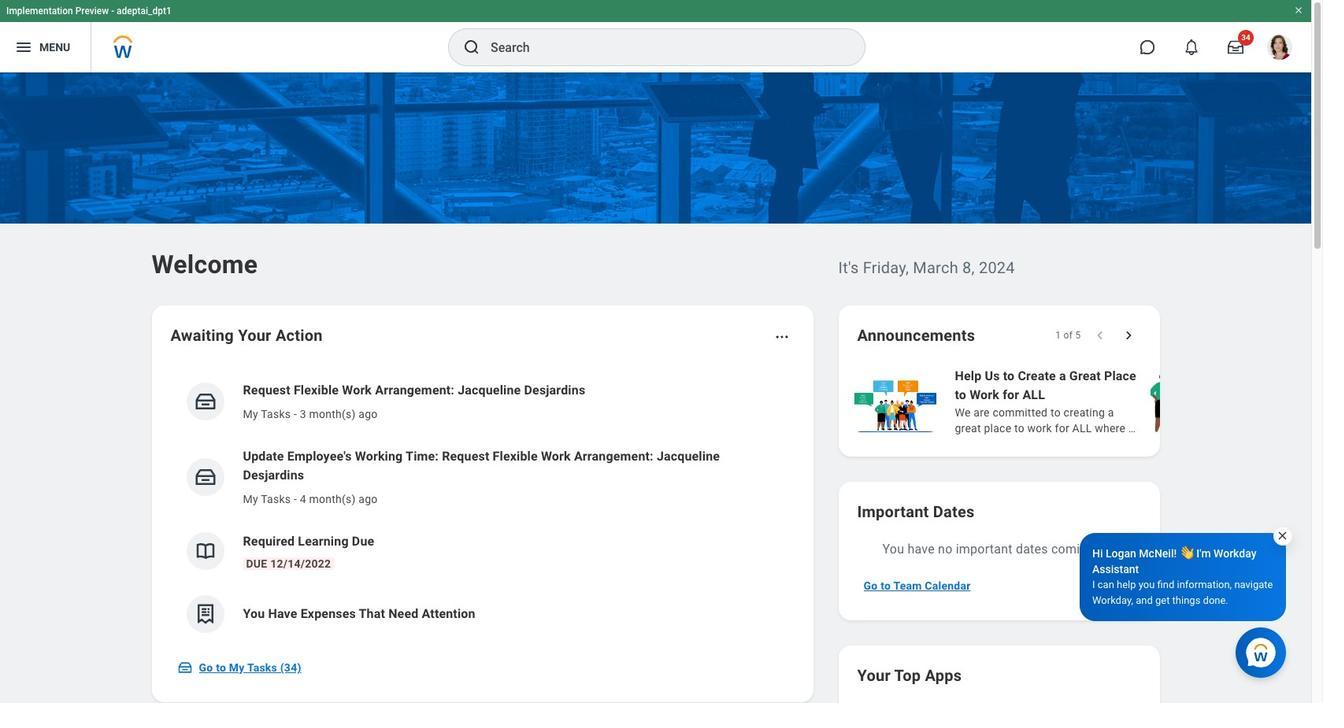Task type: locate. For each thing, give the bounding box(es) containing it.
Search Workday  search field
[[491, 30, 832, 65]]

ago for my tasks - 3 month(s) ago
[[359, 408, 378, 421]]

a up where
[[1108, 406, 1114, 419]]

- inside menu banner
[[111, 6, 114, 17]]

implementation preview -   adeptai_dpt1
[[6, 6, 172, 17]]

ago down working
[[359, 493, 378, 506]]

1 vertical spatial -
[[294, 408, 297, 421]]

month(s)
[[309, 408, 356, 421], [309, 493, 356, 506]]

12/14/2022
[[270, 558, 331, 570]]

1 vertical spatial your
[[857, 666, 891, 685]]

inbox image down awaiting
[[193, 390, 217, 413]]

awaiting your action list
[[171, 369, 794, 646]]

1 horizontal spatial for
[[1055, 422, 1069, 435]]

1 horizontal spatial all
[[1072, 422, 1092, 435]]

awaiting your action
[[171, 326, 323, 345]]

all down creating
[[1072, 422, 1092, 435]]

to up we
[[955, 387, 966, 402]]

- left 3
[[294, 408, 297, 421]]

1 horizontal spatial flexible
[[493, 449, 538, 464]]

tasks left 4
[[261, 493, 291, 506]]

go left team
[[864, 580, 878, 592]]

work
[[342, 383, 372, 398], [970, 387, 999, 402], [541, 449, 571, 464]]

friday,
[[863, 258, 909, 277]]

all
[[1023, 387, 1045, 402], [1072, 422, 1092, 435]]

work inside update employee's working time: request flexible work arrangement: jacqueline desjardins
[[541, 449, 571, 464]]

tasks left 3
[[261, 408, 291, 421]]

request flexible work arrangement: jacqueline desjardins
[[243, 383, 585, 398]]

inbox image inside go to my tasks (34) button
[[177, 660, 193, 676]]

0 vertical spatial you
[[882, 542, 904, 557]]

2 ago from the top
[[359, 493, 378, 506]]

1 vertical spatial inbox image
[[193, 465, 217, 489]]

go down dashboard expenses icon
[[199, 662, 213, 674]]

and
[[1136, 595, 1153, 606]]

book open image
[[193, 539, 217, 563]]

1 vertical spatial all
[[1072, 422, 1092, 435]]

arrangement: inside update employee's working time: request flexible work arrangement: jacqueline desjardins
[[574, 449, 653, 464]]

are
[[974, 406, 990, 419]]

navigate
[[1234, 579, 1273, 591]]

…
[[1128, 422, 1136, 435]]

tasks for 4
[[261, 493, 291, 506]]

up.
[[1098, 542, 1116, 557]]

2024
[[979, 258, 1015, 277]]

1 vertical spatial jacqueline
[[657, 449, 720, 464]]

required
[[243, 534, 295, 549]]

go to team calendar button
[[857, 570, 977, 602]]

1 of 5
[[1055, 330, 1081, 341]]

march
[[913, 258, 958, 277]]

month(s) right 3
[[309, 408, 356, 421]]

0 vertical spatial all
[[1023, 387, 1045, 402]]

2 month(s) from the top
[[309, 493, 356, 506]]

0 horizontal spatial arrangement:
[[375, 383, 454, 398]]

you for you have expenses that need attention
[[243, 606, 265, 621]]

hi
[[1092, 547, 1103, 560]]

menu
[[39, 41, 70, 53]]

1 vertical spatial arrangement:
[[574, 449, 653, 464]]

your left action
[[238, 326, 271, 345]]

x image
[[1277, 530, 1288, 542]]

find
[[1157, 579, 1174, 591]]

0 vertical spatial go
[[864, 580, 878, 592]]

desjardins
[[524, 383, 585, 398], [243, 468, 304, 483]]

adeptai_dpt1
[[117, 6, 172, 17]]

profile logan mcneil image
[[1267, 35, 1292, 63]]

related actions image
[[774, 329, 790, 345]]

awaiting
[[171, 326, 234, 345]]

ago
[[359, 408, 378, 421], [359, 493, 378, 506]]

1 vertical spatial ago
[[359, 493, 378, 506]]

ago up working
[[359, 408, 378, 421]]

month(s) for 4
[[309, 493, 356, 506]]

for right the work
[[1055, 422, 1069, 435]]

- for 3
[[294, 408, 297, 421]]

1 vertical spatial flexible
[[493, 449, 538, 464]]

2 vertical spatial tasks
[[247, 662, 277, 674]]

0 vertical spatial request
[[243, 383, 290, 398]]

0 vertical spatial -
[[111, 6, 114, 17]]

1 horizontal spatial go
[[864, 580, 878, 592]]

1 vertical spatial go
[[199, 662, 213, 674]]

1 ago from the top
[[359, 408, 378, 421]]

implementation
[[6, 6, 73, 17]]

your
[[238, 326, 271, 345], [857, 666, 891, 685]]

0 horizontal spatial all
[[1023, 387, 1045, 402]]

chevron left small image
[[1092, 328, 1108, 343]]

month(s) right 4
[[309, 493, 356, 506]]

us
[[985, 369, 1000, 384]]

1 vertical spatial due
[[246, 558, 267, 570]]

my down update
[[243, 493, 258, 506]]

2 vertical spatial inbox image
[[177, 660, 193, 676]]

we
[[955, 406, 971, 419]]

tasks for 3
[[261, 408, 291, 421]]

go inside button
[[864, 580, 878, 592]]

0 vertical spatial my
[[243, 408, 258, 421]]

jacqueline
[[458, 383, 521, 398], [657, 449, 720, 464]]

request
[[243, 383, 290, 398], [442, 449, 489, 464]]

tasks left (34)
[[247, 662, 277, 674]]

due right learning
[[352, 534, 374, 549]]

great
[[955, 422, 981, 435]]

1 horizontal spatial request
[[442, 449, 489, 464]]

0 vertical spatial arrangement:
[[375, 383, 454, 398]]

1 vertical spatial request
[[442, 449, 489, 464]]

1 horizontal spatial jacqueline
[[657, 449, 720, 464]]

to down committed
[[1014, 422, 1025, 435]]

notifications large image
[[1184, 39, 1199, 55]]

close environment banner image
[[1294, 6, 1303, 15]]

due 12/14/2022
[[246, 558, 331, 570]]

a left great
[[1059, 369, 1066, 384]]

1 month(s) from the top
[[309, 408, 356, 421]]

time:
[[406, 449, 439, 464]]

to down dashboard expenses icon
[[216, 662, 226, 674]]

0 vertical spatial ago
[[359, 408, 378, 421]]

it's
[[838, 258, 859, 277]]

1 vertical spatial you
[[243, 606, 265, 621]]

information,
[[1177, 579, 1232, 591]]

- right preview
[[111, 6, 114, 17]]

that
[[359, 606, 385, 621]]

go for go to my tasks (34)
[[199, 662, 213, 674]]

1 vertical spatial month(s)
[[309, 493, 356, 506]]

1 vertical spatial tasks
[[261, 493, 291, 506]]

0 horizontal spatial go
[[199, 662, 213, 674]]

2 horizontal spatial work
[[970, 387, 999, 402]]

inbox image
[[193, 390, 217, 413], [193, 465, 217, 489], [177, 660, 193, 676]]

2 vertical spatial -
[[294, 493, 297, 506]]

0 horizontal spatial a
[[1059, 369, 1066, 384]]

flexible
[[294, 383, 339, 398], [493, 449, 538, 464]]

due down "required"
[[246, 558, 267, 570]]

1 vertical spatial desjardins
[[243, 468, 304, 483]]

1 horizontal spatial work
[[541, 449, 571, 464]]

my left (34)
[[229, 662, 245, 674]]

request right time: at the bottom left
[[442, 449, 489, 464]]

1 vertical spatial my
[[243, 493, 258, 506]]

2 vertical spatial my
[[229, 662, 245, 674]]

due
[[352, 534, 374, 549], [246, 558, 267, 570]]

things
[[1172, 595, 1201, 606]]

- left 4
[[294, 493, 297, 506]]

all down create
[[1023, 387, 1045, 402]]

important
[[857, 502, 929, 521]]

-
[[111, 6, 114, 17], [294, 408, 297, 421], [294, 493, 297, 506]]

preview
[[75, 6, 109, 17]]

to left team
[[881, 580, 891, 592]]

0 horizontal spatial you
[[243, 606, 265, 621]]

your left top
[[857, 666, 891, 685]]

1 horizontal spatial a
[[1108, 406, 1114, 419]]

you for you have no important dates coming up.
[[882, 542, 904, 557]]

tasks
[[261, 408, 291, 421], [261, 493, 291, 506], [247, 662, 277, 674]]

1 horizontal spatial desjardins
[[524, 383, 585, 398]]

have
[[268, 606, 297, 621]]

go inside button
[[199, 662, 213, 674]]

0 horizontal spatial jacqueline
[[458, 383, 521, 398]]

work inside help us to create a great place to work for all we are committed to creating a great place to work for all where …
[[970, 387, 999, 402]]

inbox image left go to my tasks (34)
[[177, 660, 193, 676]]

1 horizontal spatial you
[[882, 542, 904, 557]]

go to my tasks (34) button
[[171, 652, 311, 684]]

1 horizontal spatial arrangement:
[[574, 449, 653, 464]]

you have no important dates coming up.
[[882, 542, 1116, 557]]

search image
[[462, 38, 481, 57]]

can
[[1098, 579, 1114, 591]]

my tasks - 3 month(s) ago
[[243, 408, 378, 421]]

done.
[[1203, 595, 1228, 606]]

0 horizontal spatial your
[[238, 326, 271, 345]]

help
[[955, 369, 982, 384]]

assistant
[[1092, 563, 1139, 576]]

justify image
[[14, 38, 33, 57]]

3
[[300, 408, 306, 421]]

0 vertical spatial due
[[352, 534, 374, 549]]

you inside button
[[243, 606, 265, 621]]

my
[[243, 408, 258, 421], [243, 493, 258, 506], [229, 662, 245, 674]]

logan
[[1106, 547, 1136, 560]]

0 vertical spatial inbox image
[[193, 390, 217, 413]]

request up "my tasks - 3 month(s) ago"
[[243, 383, 290, 398]]

you
[[882, 542, 904, 557], [243, 606, 265, 621]]

for up committed
[[1003, 387, 1019, 402]]

0 horizontal spatial desjardins
[[243, 468, 304, 483]]

chevron right small image
[[1120, 328, 1136, 343]]

my up update
[[243, 408, 258, 421]]

great
[[1069, 369, 1101, 384]]

0 vertical spatial jacqueline
[[458, 383, 521, 398]]

for
[[1003, 387, 1019, 402], [1055, 422, 1069, 435]]

0 vertical spatial tasks
[[261, 408, 291, 421]]

arrangement:
[[375, 383, 454, 398], [574, 449, 653, 464]]

0 vertical spatial month(s)
[[309, 408, 356, 421]]

announcements
[[857, 326, 975, 345]]

inbox image up book open 'image' at the left bottom
[[193, 465, 217, 489]]

0 horizontal spatial for
[[1003, 387, 1019, 402]]

a
[[1059, 369, 1066, 384], [1108, 406, 1114, 419]]

action
[[276, 326, 323, 345]]

0 vertical spatial flexible
[[294, 383, 339, 398]]



Task type: describe. For each thing, give the bounding box(es) containing it.
0 vertical spatial desjardins
[[524, 383, 585, 398]]

to right us
[[1003, 369, 1015, 384]]

update employee's working time: request flexible work arrangement: jacqueline desjardins
[[243, 449, 720, 483]]

creating
[[1064, 406, 1105, 419]]

flexible inside update employee's working time: request flexible work arrangement: jacqueline desjardins
[[493, 449, 538, 464]]

of
[[1064, 330, 1073, 341]]

inbox large image
[[1228, 39, 1244, 55]]

calendar
[[925, 580, 971, 592]]

no
[[938, 542, 953, 557]]

tasks inside button
[[247, 662, 277, 674]]

34 button
[[1218, 30, 1254, 65]]

my for my tasks - 3 month(s) ago
[[243, 408, 258, 421]]

you have expenses that need attention
[[243, 606, 475, 621]]

need
[[388, 606, 418, 621]]

coming
[[1051, 542, 1094, 557]]

welcome main content
[[0, 72, 1323, 703]]

required learning due
[[243, 534, 374, 549]]

jacqueline inside update employee's working time: request flexible work arrangement: jacqueline desjardins
[[657, 449, 720, 464]]

learning
[[298, 534, 349, 549]]

announcements list
[[851, 365, 1323, 438]]

expenses
[[301, 606, 356, 621]]

0 horizontal spatial request
[[243, 383, 290, 398]]

0 horizontal spatial work
[[342, 383, 372, 398]]

go to team calendar
[[864, 580, 971, 592]]

your top apps
[[857, 666, 962, 685]]

(34)
[[280, 662, 301, 674]]

- for adeptai_dpt1
[[111, 6, 114, 17]]

my for my tasks - 4 month(s) ago
[[243, 493, 258, 506]]

help
[[1117, 579, 1136, 591]]

0 vertical spatial your
[[238, 326, 271, 345]]

my inside button
[[229, 662, 245, 674]]

go for go to team calendar
[[864, 580, 878, 592]]

month(s) for 3
[[309, 408, 356, 421]]

1 vertical spatial a
[[1108, 406, 1114, 419]]

dates
[[1016, 542, 1048, 557]]

hi logan mcneil! 👋 i'm workday assistant i can help you find information, navigate workday, and get things done.
[[1092, 547, 1273, 606]]

inbox image for my tasks - 4 month(s) ago
[[193, 465, 217, 489]]

to up the work
[[1051, 406, 1061, 419]]

work
[[1027, 422, 1052, 435]]

1 horizontal spatial your
[[857, 666, 891, 685]]

ago for my tasks - 4 month(s) ago
[[359, 493, 378, 506]]

dates
[[933, 502, 975, 521]]

welcome
[[152, 250, 258, 280]]

workday
[[1214, 547, 1257, 560]]

important dates
[[857, 502, 975, 521]]

inbox image for my tasks - 3 month(s) ago
[[193, 390, 217, 413]]

get
[[1155, 595, 1170, 606]]

👋
[[1180, 547, 1194, 560]]

it's friday, march 8, 2024
[[838, 258, 1015, 277]]

0 horizontal spatial flexible
[[294, 383, 339, 398]]

dashboard expenses image
[[193, 602, 217, 626]]

where
[[1095, 422, 1126, 435]]

top
[[894, 666, 921, 685]]

mcneil!
[[1139, 547, 1177, 560]]

34
[[1241, 33, 1250, 42]]

update
[[243, 449, 284, 464]]

1 of 5 status
[[1055, 329, 1081, 342]]

go to my tasks (34)
[[199, 662, 301, 674]]

team
[[893, 580, 922, 592]]

you
[[1139, 579, 1155, 591]]

important
[[956, 542, 1013, 557]]

working
[[355, 449, 403, 464]]

place
[[984, 422, 1011, 435]]

1 vertical spatial for
[[1055, 422, 1069, 435]]

0 horizontal spatial due
[[246, 558, 267, 570]]

1 horizontal spatial due
[[352, 534, 374, 549]]

5
[[1075, 330, 1081, 341]]

menu banner
[[0, 0, 1311, 72]]

to inside button
[[216, 662, 226, 674]]

desjardins inside update employee's working time: request flexible work arrangement: jacqueline desjardins
[[243, 468, 304, 483]]

8,
[[962, 258, 975, 277]]

you have expenses that need attention button
[[171, 583, 794, 646]]

i
[[1092, 579, 1095, 591]]

0 vertical spatial for
[[1003, 387, 1019, 402]]

- for 4
[[294, 493, 297, 506]]

0 vertical spatial a
[[1059, 369, 1066, 384]]

4
[[300, 493, 306, 506]]

i'm
[[1197, 547, 1211, 560]]

place
[[1104, 369, 1136, 384]]

1
[[1055, 330, 1061, 341]]

menu button
[[0, 22, 91, 72]]

apps
[[925, 666, 962, 685]]

employee's
[[287, 449, 352, 464]]

have
[[908, 542, 935, 557]]

to inside button
[[881, 580, 891, 592]]

create
[[1018, 369, 1056, 384]]

workday,
[[1092, 595, 1133, 606]]

request inside update employee's working time: request flexible work arrangement: jacqueline desjardins
[[442, 449, 489, 464]]

help us to create a great place to work for all we are committed to creating a great place to work for all where …
[[955, 369, 1136, 435]]

my tasks - 4 month(s) ago
[[243, 493, 378, 506]]

committed
[[993, 406, 1048, 419]]

attention
[[422, 606, 475, 621]]



Task type: vqa. For each thing, say whether or not it's contained in the screenshot.
Logan
yes



